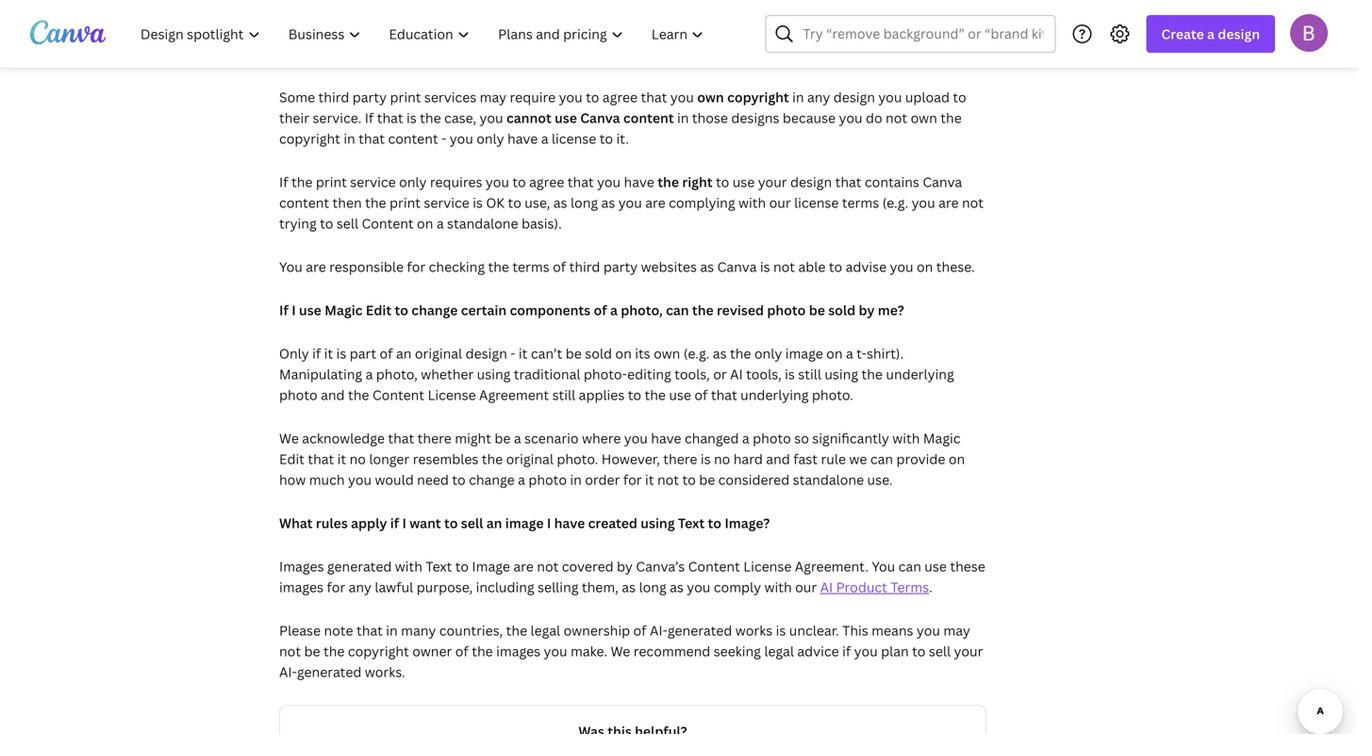 Task type: vqa. For each thing, say whether or not it's contained in the screenshot.
rightmost still
yes



Task type: locate. For each thing, give the bounding box(es) containing it.
text
[[678, 515, 705, 533], [426, 558, 452, 576]]

legal down works
[[765, 643, 794, 661]]

generated
[[327, 558, 392, 576], [668, 622, 732, 640], [297, 664, 362, 682]]

design up do
[[834, 88, 875, 106]]

whether
[[421, 366, 474, 384]]

and inside only if it is part of an original design - it can't be sold on its own (e.g. as the only image on a t-shirt). manipulating a photo, whether using traditional photo-editing tools, or ai tools, is still using the underlying photo and the content license agreement still applies to the use of that underlying photo.
[[321, 386, 345, 404]]

0 horizontal spatial we
[[279, 430, 299, 448]]

we inside please note that in many countries, the legal ownership of ai-generated works is unclear. this means you may not be the copyright owner of the images you make. we recommend seeking legal advice if you plan to sell your ai-generated works.
[[611, 643, 631, 661]]

not inside to use your design that contains canva content then the print service is ok to use, as long as you are complying with our license terms (e.g. you are not trying to sell content on a standalone basis).
[[962, 194, 984, 212]]

on right provide
[[949, 451, 965, 468]]

editing
[[627, 366, 672, 384]]

the right checking
[[488, 258, 509, 276]]

advice
[[798, 643, 839, 661]]

1 horizontal spatial your
[[954, 643, 983, 661]]

terms down contains
[[842, 194, 879, 212]]

ai product terms .
[[820, 579, 933, 597]]

0 horizontal spatial an
[[396, 345, 412, 363]]

contains
[[865, 173, 920, 191]]

0 vertical spatial generated
[[327, 558, 392, 576]]

with inside to use your design that contains canva content then the print service is ok to use, as long as you are complying with our license terms (e.g. you are not trying to sell content on a standalone basis).
[[739, 194, 766, 212]]

third
[[318, 88, 349, 106], [569, 258, 600, 276]]

those
[[692, 109, 728, 127]]

the down note
[[324, 643, 345, 661]]

sold inside only if it is part of an original design - it can't be sold on its own (e.g. as the only image on a t-shirt). manipulating a photo, whether using traditional photo-editing tools, or ai tools, is still using the underlying photo and the content license agreement still applies to the use of that underlying photo.
[[585, 345, 612, 363]]

the up 'trying'
[[292, 173, 313, 191]]

2 tools, from the left
[[746, 366, 782, 384]]

you down this
[[854, 643, 878, 661]]

is inside please note that in many countries, the legal ownership of ai-generated works is unclear. this means you may not be the copyright owner of the images you make. we recommend seeking legal advice if you plan to sell your ai-generated works.
[[776, 622, 786, 640]]

0 horizontal spatial for
[[327, 579, 346, 597]]

1 tools, from the left
[[675, 366, 710, 384]]

1 horizontal spatial terms
[[842, 194, 879, 212]]

0 vertical spatial text
[[678, 515, 705, 533]]

2 vertical spatial canva
[[718, 258, 757, 276]]

2 horizontal spatial can
[[899, 558, 922, 576]]

license inside in those designs because you do not own the copyright in that content - you only have a license to it.
[[552, 130, 597, 148]]

0 vertical spatial by
[[859, 301, 875, 319]]

1 horizontal spatial can
[[871, 451, 894, 468]]

own inside in those designs because you do not own the copyright in that content - you only have a license to it.
[[911, 109, 938, 127]]

would
[[375, 471, 414, 489]]

1 horizontal spatial agree
[[603, 88, 638, 106]]

with inside we acknowledge that there might be a scenario where you have changed a photo so significantly with magic edit that it no longer resembles the original photo. however, there is no hard and fast rule we can provide on how much you would need to change a photo in order for it not to be considered standalone use.
[[893, 430, 920, 448]]

1 vertical spatial sold
[[585, 345, 612, 363]]

we acknowledge that there might be a scenario where you have changed a photo so significantly with magic edit that it no longer resembles the original photo. however, there is no hard and fast rule we can provide on how much you would need to change a photo in order for it not to be considered standalone use.
[[279, 430, 965, 489]]

original inside we acknowledge that there might be a scenario where you have changed a photo so significantly with magic edit that it no longer resembles the original photo. however, there is no hard and fast rule we can provide on how much you would need to change a photo in order for it not to be considered standalone use.
[[506, 451, 554, 468]]

1 vertical spatial (e.g.
[[684, 345, 710, 363]]

0 horizontal spatial service
[[350, 173, 396, 191]]

not inside the images generated with text to image are not covered by canva's content license agreement. you can use these images for any lawful purpose, including selling them, as long as you comply with our
[[537, 558, 559, 576]]

1 horizontal spatial sell
[[461, 515, 483, 533]]

can inside the images generated with text to image are not covered by canva's content license agreement. you can use these images for any lawful purpose, including selling them, as long as you comply with our
[[899, 558, 922, 576]]

covered
[[562, 558, 614, 576]]

we inside we acknowledge that there might be a scenario where you have changed a photo so significantly with magic edit that it no longer resembles the original photo. however, there is no hard and fast rule we can provide on how much you would need to change a photo in order for it not to be considered standalone use.
[[279, 430, 299, 448]]

0 horizontal spatial own
[[654, 345, 681, 363]]

if
[[312, 345, 321, 363], [390, 515, 399, 533], [843, 643, 851, 661]]

in any design you upload to their service. if that is the case, you
[[279, 88, 967, 127]]

standalone down ok
[[447, 215, 518, 233]]

1 vertical spatial print
[[316, 173, 347, 191]]

traditional
[[514, 366, 581, 384]]

0 horizontal spatial copyright
[[279, 130, 340, 148]]

1 horizontal spatial there
[[664, 451, 698, 468]]

1 vertical spatial ai-
[[279, 664, 297, 682]]

in
[[793, 88, 804, 106], [677, 109, 689, 127], [344, 130, 355, 148], [570, 471, 582, 489], [386, 622, 398, 640]]

product
[[836, 579, 888, 597]]

design
[[1218, 25, 1260, 43], [834, 88, 875, 106], [791, 173, 832, 191], [466, 345, 507, 363]]

0 horizontal spatial photo.
[[557, 451, 598, 468]]

any
[[808, 88, 831, 106], [349, 579, 372, 597]]

- inside in those designs because you do not own the copyright in that content - you only have a license to it.
[[442, 130, 447, 148]]

if i use magic edit to change certain components of a photo, can the revised photo be sold by me?
[[279, 301, 905, 319]]

1 vertical spatial an
[[487, 515, 502, 533]]

2 horizontal spatial if
[[843, 643, 851, 661]]

your inside please note that in many countries, the legal ownership of ai-generated works is unclear. this means you may not be the copyright owner of the images you make. we recommend seeking legal advice if you plan to sell your ai-generated works.
[[954, 643, 983, 661]]

these
[[950, 558, 986, 576]]

to down editing
[[628, 386, 642, 404]]

1 horizontal spatial photo.
[[812, 386, 854, 404]]

content
[[623, 109, 674, 127], [388, 130, 438, 148], [279, 194, 329, 212]]

you left comply
[[687, 579, 711, 597]]

design inside dropdown button
[[1218, 25, 1260, 43]]

you up "ai product terms ."
[[872, 558, 896, 576]]

a inside in those designs because you do not own the copyright in that content - you only have a license to it.
[[541, 130, 549, 148]]

content inside only if it is part of an original design - it can't be sold on its own (e.g. as the only image on a t-shirt). manipulating a photo, whether using traditional photo-editing tools, or ai tools, is still using the underlying photo and the content license agreement still applies to the use of that underlying photo.
[[373, 386, 425, 404]]

on left t-
[[827, 345, 843, 363]]

to up use,
[[513, 173, 526, 191]]

print right then
[[390, 194, 421, 212]]

by
[[859, 301, 875, 319], [617, 558, 633, 576]]

1 vertical spatial if
[[390, 515, 399, 533]]

1 horizontal spatial magic
[[924, 430, 961, 448]]

you right "much"
[[348, 471, 372, 489]]

is inside in any design you upload to their service. if that is the case, you
[[407, 109, 417, 127]]

1 vertical spatial your
[[954, 643, 983, 661]]

use up '.'
[[925, 558, 947, 576]]

0 vertical spatial party
[[353, 88, 387, 106]]

1 horizontal spatial only
[[477, 130, 504, 148]]

can't
[[531, 345, 563, 363]]

2 horizontal spatial using
[[825, 366, 859, 384]]

photo,
[[621, 301, 663, 319], [376, 366, 418, 384]]

sold
[[829, 301, 856, 319], [585, 345, 612, 363]]

components
[[510, 301, 591, 319]]

the inside to use your design that contains canva content then the print service is ok to use, as long as you are complying with our license terms (e.g. you are not trying to sell content on a standalone basis).
[[365, 194, 386, 212]]

recommend
[[634, 643, 711, 661]]

2 horizontal spatial i
[[547, 515, 551, 533]]

is down changed
[[701, 451, 711, 468]]

2 vertical spatial if
[[843, 643, 851, 661]]

not left able
[[774, 258, 795, 276]]

ok
[[486, 194, 505, 212]]

its
[[635, 345, 651, 363]]

agree up use,
[[529, 173, 565, 191]]

not up these.
[[962, 194, 984, 212]]

i left want
[[402, 515, 407, 533]]

have up however,
[[651, 430, 682, 448]]

the down 'services'
[[420, 109, 441, 127]]

as right use,
[[554, 194, 568, 212]]

only down revised
[[755, 345, 782, 363]]

by inside the images generated with text to image are not covered by canva's content license agreement. you can use these images for any lawful purpose, including selling them, as long as you comply with our
[[617, 558, 633, 576]]

ai right or
[[730, 366, 743, 384]]

any inside in any design you upload to their service. if that is the case, you
[[808, 88, 831, 106]]

your inside to use your design that contains canva content then the print service is ok to use, as long as you are complying with our license terms (e.g. you are not trying to sell content on a standalone basis).
[[758, 173, 787, 191]]

using up canva's
[[641, 515, 675, 533]]

sell down then
[[337, 215, 359, 233]]

terms down basis).
[[513, 258, 550, 276]]

still
[[798, 366, 822, 384], [552, 386, 576, 404]]

is up the so on the bottom right
[[785, 366, 795, 384]]

is left ok
[[473, 194, 483, 212]]

1 horizontal spatial edit
[[366, 301, 392, 319]]

license up comply
[[744, 558, 792, 576]]

then
[[333, 194, 362, 212]]

to inside in any design you upload to their service. if that is the case, you
[[953, 88, 967, 106]]

0 horizontal spatial ai
[[730, 366, 743, 384]]

for inside the images generated with text to image are not covered by canva's content license agreement. you can use these images for any lawful purpose, including selling them, as long as you comply with our
[[327, 579, 346, 597]]

1 horizontal spatial own
[[697, 88, 724, 106]]

1 vertical spatial and
[[766, 451, 790, 468]]

0 horizontal spatial our
[[769, 194, 791, 212]]

underlying down shirt).
[[886, 366, 954, 384]]

0 vertical spatial canva
[[580, 109, 620, 127]]

only inside only if it is part of an original design - it can't be sold on its own (e.g. as the only image on a t-shirt). manipulating a photo, whether using traditional photo-editing tools, or ai tools, is still using the underlying photo and the content license agreement still applies to the use of that underlying photo.
[[755, 345, 782, 363]]

change down checking
[[412, 301, 458, 319]]

0 vertical spatial sell
[[337, 215, 359, 233]]

photo down manipulating
[[279, 386, 318, 404]]

design down certain
[[466, 345, 507, 363]]

lawful
[[375, 579, 413, 597]]

- down case,
[[442, 130, 447, 148]]

1 horizontal spatial long
[[639, 579, 667, 597]]

1 vertical spatial text
[[426, 558, 452, 576]]

purpose,
[[417, 579, 473, 597]]

1 horizontal spatial -
[[511, 345, 516, 363]]

ai- up recommend
[[650, 622, 668, 640]]

print inside to use your design that contains canva content then the print service is ok to use, as long as you are complying with our license terms (e.g. you are not trying to sell content on a standalone basis).
[[390, 194, 421, 212]]

a up what rules apply if i want to sell an image i have created using text to image?
[[518, 471, 525, 489]]

license up able
[[794, 194, 839, 212]]

content inside to use your design that contains canva content then the print service is ok to use, as long as you are complying with our license terms (e.g. you are not trying to sell content on a standalone basis).
[[362, 215, 414, 233]]

photo, inside only if it is part of an original design - it can't be sold on its own (e.g. as the only image on a t-shirt). manipulating a photo, whether using traditional photo-editing tools, or ai tools, is still using the underlying photo and the content license agreement still applies to the use of that underlying photo.
[[376, 366, 418, 384]]

if inside in any design you upload to their service. if that is the case, you
[[365, 109, 374, 127]]

print
[[390, 88, 421, 106], [316, 173, 347, 191], [390, 194, 421, 212]]

legal down selling
[[531, 622, 561, 640]]

that down service.
[[359, 130, 385, 148]]

legal
[[531, 622, 561, 640], [765, 643, 794, 661]]

an
[[396, 345, 412, 363], [487, 515, 502, 533]]

shirt).
[[867, 345, 904, 363]]

i
[[292, 301, 296, 319], [402, 515, 407, 533], [547, 515, 551, 533]]

content up it.
[[623, 109, 674, 127]]

sell
[[337, 215, 359, 233], [461, 515, 483, 533], [929, 643, 951, 661]]

not inside please note that in many countries, the legal ownership of ai-generated works is unclear. this means you may not be the copyright owner of the images you make. we recommend seeking legal advice if you plan to sell your ai-generated works.
[[279, 643, 301, 661]]

1 vertical spatial ai
[[820, 579, 833, 597]]

image left t-
[[786, 345, 823, 363]]

sold up photo-
[[585, 345, 612, 363]]

image?
[[725, 515, 770, 533]]

agree up in those designs because you do not own the copyright in that content - you only have a license to it. on the top of page
[[603, 88, 638, 106]]

many
[[401, 622, 436, 640]]

images inside the images generated with text to image are not covered by canva's content license agreement. you can use these images for any lawful purpose, including selling them, as long as you comply with our
[[279, 579, 324, 597]]

the inside we acknowledge that there might be a scenario where you have changed a photo so significantly with magic edit that it no longer resembles the original photo. however, there is no hard and fast rule we can provide on how much you would need to change a photo in order for it not to be considered standalone use.
[[482, 451, 503, 468]]

0 horizontal spatial canva
[[580, 109, 620, 127]]

original inside only if it is part of an original design - it can't be sold on its own (e.g. as the only image on a t-shirt). manipulating a photo, whether using traditional photo-editing tools, or ai tools, is still using the underlying photo and the content license agreement still applies to the use of that underlying photo.
[[415, 345, 462, 363]]

tools, right or
[[746, 366, 782, 384]]

0 horizontal spatial no
[[350, 451, 366, 468]]

image inside only if it is part of an original design - it can't be sold on its own (e.g. as the only image on a t-shirt). manipulating a photo, whether using traditional photo-editing tools, or ai tools, is still using the underlying photo and the content license agreement still applies to the use of that underlying photo.
[[786, 345, 823, 363]]

1 vertical spatial any
[[349, 579, 372, 597]]

if
[[365, 109, 374, 127], [279, 173, 288, 191], [279, 301, 289, 319]]

magic inside we acknowledge that there might be a scenario where you have changed a photo so significantly with magic edit that it no longer resembles the original photo. however, there is no hard and fast rule we can provide on how much you would need to change a photo in order for it not to be considered standalone use.
[[924, 430, 961, 448]]

own inside only if it is part of an original design - it can't be sold on its own (e.g. as the only image on a t-shirt). manipulating a photo, whether using traditional photo-editing tools, or ai tools, is still using the underlying photo and the content license agreement still applies to the use of that underlying photo.
[[654, 345, 681, 363]]

1 vertical spatial still
[[552, 386, 576, 404]]

you
[[559, 88, 583, 106], [671, 88, 694, 106], [879, 88, 902, 106], [480, 109, 503, 127], [839, 109, 863, 127], [450, 130, 473, 148], [486, 173, 509, 191], [597, 173, 621, 191], [619, 194, 642, 212], [912, 194, 936, 212], [890, 258, 914, 276], [624, 430, 648, 448], [348, 471, 372, 489], [687, 579, 711, 597], [917, 622, 941, 640], [544, 643, 568, 661], [854, 643, 878, 661]]

significantly
[[813, 430, 890, 448]]

what
[[279, 515, 313, 533]]

considered
[[719, 471, 790, 489]]

service
[[350, 173, 396, 191], [424, 194, 470, 212]]

images down countries,
[[496, 643, 541, 661]]

1 horizontal spatial party
[[604, 258, 638, 276]]

service up then
[[350, 173, 396, 191]]

1 horizontal spatial our
[[795, 579, 817, 597]]

using
[[477, 366, 511, 384], [825, 366, 859, 384], [641, 515, 675, 533]]

change
[[412, 301, 458, 319], [469, 471, 515, 489]]

1 horizontal spatial change
[[469, 471, 515, 489]]

standalone down the rule
[[793, 471, 864, 489]]

responsible
[[329, 258, 404, 276]]

0 vertical spatial license
[[552, 130, 597, 148]]

can
[[666, 301, 689, 319], [871, 451, 894, 468], [899, 558, 922, 576]]

generated up recommend
[[668, 622, 732, 640]]

the down including
[[506, 622, 528, 640]]

copyright down their
[[279, 130, 340, 148]]

standalone
[[447, 215, 518, 233], [793, 471, 864, 489]]

comply
[[714, 579, 761, 597]]

however,
[[602, 451, 660, 468]]

not right do
[[886, 109, 908, 127]]

2 no from the left
[[714, 451, 731, 468]]

0 vertical spatial (e.g.
[[883, 194, 909, 212]]

may inside please note that in many countries, the legal ownership of ai-generated works is unclear. this means you may not be the copyright owner of the images you make. we recommend seeking legal advice if you plan to sell your ai-generated works.
[[944, 622, 971, 640]]

0 horizontal spatial photo,
[[376, 366, 418, 384]]

to right plan
[[912, 643, 926, 661]]

1 vertical spatial service
[[424, 194, 470, 212]]

use down editing
[[669, 386, 692, 404]]

service inside to use your design that contains canva content then the print service is ok to use, as long as you are complying with our license terms (e.g. you are not trying to sell content on a standalone basis).
[[424, 194, 470, 212]]

standalone inside we acknowledge that there might be a scenario where you have changed a photo so significantly with magic edit that it no longer resembles the original photo. however, there is no hard and fast rule we can provide on how much you would need to change a photo in order for it not to be considered standalone use.
[[793, 471, 864, 489]]

the down "upload"
[[941, 109, 962, 127]]

images inside please note that in many countries, the legal ownership of ai-generated works is unclear. this means you may not be the copyright owner of the images you make. we recommend seeking legal advice if you plan to sell your ai-generated works.
[[496, 643, 541, 661]]

own
[[697, 88, 724, 106], [911, 109, 938, 127], [654, 345, 681, 363]]

be inside please note that in many countries, the legal ownership of ai-generated works is unclear. this means you may not be the copyright owner of the images you make. we recommend seeking legal advice if you plan to sell your ai-generated works.
[[304, 643, 320, 661]]

0 horizontal spatial magic
[[325, 301, 363, 319]]

you down it.
[[597, 173, 621, 191]]

that inside in any design you upload to their service. if that is the case, you
[[377, 109, 403, 127]]

print left 'services'
[[390, 88, 421, 106]]

using up agreement
[[477, 366, 511, 384]]

by left me?
[[859, 301, 875, 319]]

0 horizontal spatial terms
[[513, 258, 550, 276]]

license
[[428, 386, 476, 404], [744, 558, 792, 576]]

design inside in any design you upload to their service. if that is the case, you
[[834, 88, 875, 106]]

0 horizontal spatial if
[[312, 345, 321, 363]]

(e.g. inside only if it is part of an original design - it can't be sold on its own (e.g. as the only image on a t-shirt). manipulating a photo, whether using traditional photo-editing tools, or ai tools, is still using the underlying photo and the content license agreement still applies to the use of that underlying photo.
[[684, 345, 710, 363]]

is
[[407, 109, 417, 127], [473, 194, 483, 212], [760, 258, 770, 276], [336, 345, 347, 363], [785, 366, 795, 384], [701, 451, 711, 468], [776, 622, 786, 640]]

canva up revised
[[718, 258, 757, 276]]

in up because
[[793, 88, 804, 106]]

our down agreement.
[[795, 579, 817, 597]]

1 vertical spatial canva
[[923, 173, 963, 191]]

if inside only if it is part of an original design - it can't be sold on its own (e.g. as the only image on a t-shirt). manipulating a photo, whether using traditional photo-editing tools, or ai tools, is still using the underlying photo and the content license agreement still applies to the use of that underlying photo.
[[312, 345, 321, 363]]

because
[[783, 109, 836, 127]]

on down "requires"
[[417, 215, 433, 233]]

not
[[886, 109, 908, 127], [962, 194, 984, 212], [774, 258, 795, 276], [658, 471, 679, 489], [537, 558, 559, 576], [279, 643, 301, 661]]

if up 'trying'
[[279, 173, 288, 191]]

services
[[424, 88, 477, 106]]

a right create
[[1208, 25, 1215, 43]]

2 vertical spatial for
[[327, 579, 346, 597]]

it left can't
[[519, 345, 528, 363]]

can up 'terms'
[[899, 558, 922, 576]]

1 vertical spatial generated
[[668, 622, 732, 640]]

Try "remove background" or "brand kit" search field
[[803, 16, 1044, 52]]

photo. up the significantly on the bottom of the page
[[812, 386, 854, 404]]

edit
[[366, 301, 392, 319], [279, 451, 305, 468]]

1 vertical spatial copyright
[[279, 130, 340, 148]]

that right service.
[[377, 109, 403, 127]]

2 vertical spatial can
[[899, 558, 922, 576]]

only inside in those designs because you do not own the copyright in that content - you only have a license to it.
[[477, 130, 504, 148]]

your
[[758, 173, 787, 191], [954, 643, 983, 661]]

1 vertical spatial there
[[664, 451, 698, 468]]

third up if i use magic edit to change certain components of a photo, can the revised photo be sold by me?
[[569, 258, 600, 276]]

0 vertical spatial photo.
[[812, 386, 854, 404]]

requires
[[430, 173, 483, 191]]

it
[[324, 345, 333, 363], [519, 345, 528, 363], [337, 451, 346, 468], [645, 471, 654, 489]]

party up service.
[[353, 88, 387, 106]]

a down cannot
[[541, 130, 549, 148]]

0 horizontal spatial long
[[571, 194, 598, 212]]

0 vertical spatial print
[[390, 88, 421, 106]]

1 vertical spatial our
[[795, 579, 817, 597]]

be down please
[[304, 643, 320, 661]]

sell right want
[[461, 515, 483, 533]]

1 vertical spatial license
[[744, 558, 792, 576]]

0 vertical spatial terms
[[842, 194, 879, 212]]

changed
[[685, 430, 739, 448]]

license inside only if it is part of an original design - it can't be sold on its own (e.g. as the only image on a t-shirt). manipulating a photo, whether using traditional photo-editing tools, or ai tools, is still using the underlying photo and the content license agreement still applies to the use of that underlying photo.
[[428, 386, 476, 404]]

text inside the images generated with text to image are not covered by canva's content license agreement. you can use these images for any lawful purpose, including selling them, as long as you comply with our
[[426, 558, 452, 576]]

0 vertical spatial our
[[769, 194, 791, 212]]

1 horizontal spatial license
[[744, 558, 792, 576]]

is left case,
[[407, 109, 417, 127]]

long
[[571, 194, 598, 212], [639, 579, 667, 597]]

your right plan
[[954, 643, 983, 661]]

1 horizontal spatial text
[[678, 515, 705, 533]]

have inside we acknowledge that there might be a scenario where you have changed a photo so significantly with magic edit that it no longer resembles the original photo. however, there is no hard and fast rule we can provide on how much you would need to change a photo in order for it not to be considered standalone use.
[[651, 430, 682, 448]]

not down however,
[[658, 471, 679, 489]]

ai down agreement.
[[820, 579, 833, 597]]

any up because
[[808, 88, 831, 106]]

1 horizontal spatial i
[[402, 515, 407, 533]]

be
[[809, 301, 825, 319], [566, 345, 582, 363], [495, 430, 511, 448], [699, 471, 715, 489], [304, 643, 320, 661]]

are up including
[[514, 558, 534, 576]]

1 horizontal spatial any
[[808, 88, 831, 106]]

copyright inside please note that in many countries, the legal ownership of ai-generated works is unclear. this means you may not be the copyright owner of the images you make. we recommend seeking legal advice if you plan to sell your ai-generated works.
[[348, 643, 409, 661]]

if up 'only'
[[279, 301, 289, 319]]

tools,
[[675, 366, 710, 384], [746, 366, 782, 384]]

that inside please note that in many countries, the legal ownership of ai-generated works is unclear. this means you may not be the copyright owner of the images you make. we recommend seeking legal advice if you plan to sell your ai-generated works.
[[357, 622, 383, 640]]

1 vertical spatial standalone
[[793, 471, 864, 489]]

1 vertical spatial -
[[511, 345, 516, 363]]

the inside in those designs because you do not own the copyright in that content - you only have a license to it.
[[941, 109, 962, 127]]

0 vertical spatial can
[[666, 301, 689, 319]]

hard
[[734, 451, 763, 468]]

0 vertical spatial still
[[798, 366, 822, 384]]

0 vertical spatial license
[[428, 386, 476, 404]]

0 horizontal spatial tools,
[[675, 366, 710, 384]]

magic
[[325, 301, 363, 319], [924, 430, 961, 448]]

revised
[[717, 301, 764, 319]]

have down cannot
[[508, 130, 538, 148]]

0 vertical spatial agree
[[603, 88, 638, 106]]

1 horizontal spatial standalone
[[793, 471, 864, 489]]

for down however,
[[623, 471, 642, 489]]

manipulating
[[279, 366, 362, 384]]

not inside we acknowledge that there might be a scenario where you have changed a photo so significantly with magic edit that it no longer resembles the original photo. however, there is no hard and fast rule we can provide on how much you would need to change a photo in order for it not to be considered standalone use.
[[658, 471, 679, 489]]

1 no from the left
[[350, 451, 366, 468]]

sold left me?
[[829, 301, 856, 319]]

the left revised
[[692, 301, 714, 319]]

print up then
[[316, 173, 347, 191]]

in inside please note that in many countries, the legal ownership of ai-generated works is unclear. this means you may not be the copyright owner of the images you make. we recommend seeking legal advice if you plan to sell your ai-generated works.
[[386, 622, 398, 640]]



Task type: describe. For each thing, give the bounding box(es) containing it.
websites
[[641, 258, 697, 276]]

be down changed
[[699, 471, 715, 489]]

photo. inside only if it is part of an original design - it can't be sold on its own (e.g. as the only image on a t-shirt). manipulating a photo, whether using traditional photo-editing tools, or ai tools, is still using the underlying photo and the content license agreement still applies to the use of that underlying photo.
[[812, 386, 854, 404]]

content inside to use your design that contains canva content then the print service is ok to use, as long as you are complying with our license terms (e.g. you are not trying to sell content on a standalone basis).
[[279, 194, 329, 212]]

or
[[713, 366, 727, 384]]

are inside the images generated with text to image are not covered by canva's content license agreement. you can use these images for any lawful purpose, including selling them, as long as you comply with our
[[514, 558, 534, 576]]

you up those
[[671, 88, 694, 106]]

to down changed
[[683, 471, 696, 489]]

able
[[799, 258, 826, 276]]

use inside to use your design that contains canva content then the print service is ok to use, as long as you are complying with our license terms (e.g. you are not trying to sell content on a standalone basis).
[[733, 173, 755, 191]]

can inside we acknowledge that there might be a scenario where you have changed a photo so significantly with magic edit that it no longer resembles the original photo. however, there is no hard and fast rule we can provide on how much you would need to change a photo in order for it not to be considered standalone use.
[[871, 451, 894, 468]]

of up "components"
[[553, 258, 566, 276]]

it up manipulating
[[324, 345, 333, 363]]

them,
[[582, 579, 619, 597]]

sell inside to use your design that contains canva content then the print service is ok to use, as long as you are complying with our license terms (e.g. you are not trying to sell content on a standalone basis).
[[337, 215, 359, 233]]

0 horizontal spatial still
[[552, 386, 576, 404]]

acknowledge
[[302, 430, 385, 448]]

on inside to use your design that contains canva content then the print service is ok to use, as long as you are complying with our license terms (e.g. you are not trying to sell content on a standalone basis).
[[417, 215, 433, 233]]

checking
[[429, 258, 485, 276]]

photo left the so on the bottom right
[[753, 430, 791, 448]]

this
[[843, 622, 869, 640]]

some
[[279, 88, 315, 106]]

an inside only if it is part of an original design - it can't be sold on its own (e.g. as the only image on a t-shirt). manipulating a photo, whether using traditional photo-editing tools, or ai tools, is still using the underlying photo and the content license agreement still applies to the use of that underlying photo.
[[396, 345, 412, 363]]

to right 'trying'
[[320, 215, 333, 233]]

to inside only if it is part of an original design - it can't be sold on its own (e.g. as the only image on a t-shirt). manipulating a photo, whether using traditional photo-editing tools, or ai tools, is still using the underlying photo and the content license agreement still applies to the use of that underlying photo.
[[628, 386, 642, 404]]

0 vertical spatial may
[[480, 88, 507, 106]]

terms
[[891, 579, 929, 597]]

want
[[410, 515, 441, 533]]

1 horizontal spatial legal
[[765, 643, 794, 661]]

you left "make."
[[544, 643, 568, 661]]

a inside dropdown button
[[1208, 25, 1215, 43]]

these.
[[937, 258, 975, 276]]

designs
[[731, 109, 780, 127]]

how
[[279, 471, 306, 489]]

our inside to use your design that contains canva content then the print service is ok to use, as long as you are complying with our license terms (e.g. you are not trying to sell content on a standalone basis).
[[769, 194, 791, 212]]

for inside we acknowledge that there might be a scenario where you have changed a photo so significantly with magic edit that it no longer resembles the original photo. however, there is no hard and fast rule we can provide on how much you would need to change a photo in order for it not to be considered standalone use.
[[623, 471, 642, 489]]

are down 'trying'
[[306, 258, 326, 276]]

to inside in those designs because you do not own the copyright in that content - you only have a license to it.
[[600, 130, 613, 148]]

the down t-
[[862, 366, 883, 384]]

0 horizontal spatial using
[[477, 366, 511, 384]]

1 horizontal spatial by
[[859, 301, 875, 319]]

our inside the images generated with text to image are not covered by canva's content license agreement. you can use these images for any lawful purpose, including selling them, as long as you comply with our
[[795, 579, 817, 597]]

is inside we acknowledge that there might be a scenario where you have changed a photo so significantly with magic edit that it no longer resembles the original photo. however, there is no hard and fast rule we can provide on how much you would need to change a photo in order for it not to be considered standalone use.
[[701, 451, 711, 468]]

1 horizontal spatial still
[[798, 366, 822, 384]]

seeking
[[714, 643, 761, 661]]

t-
[[857, 345, 867, 363]]

long inside to use your design that contains canva content then the print service is ok to use, as long as you are complying with our license terms (e.g. you are not trying to sell content on a standalone basis).
[[571, 194, 598, 212]]

please
[[279, 622, 321, 640]]

0 horizontal spatial party
[[353, 88, 387, 106]]

ai product terms link
[[820, 579, 929, 597]]

on left these.
[[917, 258, 933, 276]]

you up do
[[879, 88, 902, 106]]

if for print
[[279, 173, 288, 191]]

is left the part
[[336, 345, 347, 363]]

use up 'only'
[[299, 301, 322, 319]]

2 horizontal spatial content
[[623, 109, 674, 127]]

on inside we acknowledge that there might be a scenario where you have changed a photo so significantly with magic edit that it no longer resembles the original photo. however, there is no hard and fast rule we can provide on how much you would need to change a photo in order for it not to be considered standalone use.
[[949, 451, 965, 468]]

design inside to use your design that contains canva content then the print service is ok to use, as long as you are complying with our license terms (e.g. you are not trying to sell content on a standalone basis).
[[791, 173, 832, 191]]

owner
[[412, 643, 452, 661]]

to right able
[[829, 258, 843, 276]]

use inside only if it is part of an original design - it can't be sold on its own (e.g. as the only image on a t-shirt). manipulating a photo, whether using traditional photo-editing tools, or ai tools, is still using the underlying photo and the content license agreement still applies to the use of that underlying photo.
[[669, 386, 692, 404]]

with up lawful
[[395, 558, 423, 576]]

you up you are responsible for checking the terms of third party websites as canva is not able to advise you on these.
[[619, 194, 642, 212]]

0 horizontal spatial can
[[666, 301, 689, 319]]

1 horizontal spatial if
[[390, 515, 399, 533]]

it down however,
[[645, 471, 654, 489]]

we
[[850, 451, 867, 468]]

cannot
[[507, 109, 552, 127]]

it.
[[616, 130, 629, 148]]

1 horizontal spatial canva
[[718, 258, 757, 276]]

photo down scenario
[[529, 471, 567, 489]]

create a design
[[1162, 25, 1260, 43]]

ai inside only if it is part of an original design - it can't be sold on its own (e.g. as the only image on a t-shirt). manipulating a photo, whether using traditional photo-editing tools, or ai tools, is still using the underlying photo and the content license agreement still applies to the use of that underlying photo.
[[730, 366, 743, 384]]

copyright inside in those designs because you do not own the copyright in that content - you only have a license to it.
[[279, 130, 340, 148]]

much
[[309, 471, 345, 489]]

be down able
[[809, 301, 825, 319]]

design inside only if it is part of an original design - it can't be sold on its own (e.g. as the only image on a t-shirt). manipulating a photo, whether using traditional photo-editing tools, or ai tools, is still using the underlying photo and the content license agreement still applies to the use of that underlying photo.
[[466, 345, 507, 363]]

to right want
[[444, 515, 458, 533]]

if for use
[[279, 301, 289, 319]]

to down resembles
[[452, 471, 466, 489]]

1 horizontal spatial an
[[487, 515, 502, 533]]

you right 'advise'
[[890, 258, 914, 276]]

unclear.
[[789, 622, 839, 640]]

the left right
[[658, 173, 679, 191]]

1 horizontal spatial using
[[641, 515, 675, 533]]

canva's
[[636, 558, 685, 576]]

agreement
[[479, 386, 549, 404]]

means
[[872, 622, 914, 640]]

the down countries,
[[472, 643, 493, 661]]

any inside the images generated with text to image are not covered by canva's content license agreement. you can use these images for any lawful purpose, including selling them, as long as you comply with our
[[349, 579, 372, 597]]

require
[[510, 88, 556, 106]]

note
[[324, 622, 353, 640]]

the inside in any design you upload to their service. if that is the case, you
[[420, 109, 441, 127]]

it down acknowledge
[[337, 451, 346, 468]]

2 horizontal spatial copyright
[[727, 88, 789, 106]]

2 vertical spatial generated
[[297, 664, 362, 682]]

that up longer
[[388, 430, 414, 448]]

in those designs because you do not own the copyright in that content - you only have a license to it.
[[279, 109, 962, 148]]

1 vertical spatial image
[[505, 515, 544, 533]]

you are responsible for checking the terms of third party websites as canva is not able to advise you on these.
[[279, 258, 975, 276]]

be inside only if it is part of an original design - it can't be sold on its own (e.g. as the only image on a t-shirt). manipulating a photo, whether using traditional photo-editing tools, or ai tools, is still using the underlying photo and the content license agreement still applies to the use of that underlying photo.
[[566, 345, 582, 363]]

to right right
[[716, 173, 730, 191]]

1 vertical spatial only
[[399, 173, 427, 191]]

in left those
[[677, 109, 689, 127]]

1 vertical spatial third
[[569, 258, 600, 276]]

basis).
[[522, 215, 562, 233]]

works.
[[365, 664, 405, 682]]

please note that in many countries, the legal ownership of ai-generated works is unclear. this means you may not be the copyright owner of the images you make. we recommend seeking legal advice if you plan to sell your ai-generated works.
[[279, 622, 983, 682]]

of right the part
[[380, 345, 393, 363]]

apply
[[351, 515, 387, 533]]

use right cannot
[[555, 109, 577, 127]]

you right case,
[[480, 109, 503, 127]]

some third party print services may require you to agree that you own copyright
[[279, 88, 789, 106]]

photo right revised
[[767, 301, 806, 319]]

rule
[[821, 451, 846, 468]]

as right websites
[[700, 258, 714, 276]]

0 vertical spatial edit
[[366, 301, 392, 319]]

countries,
[[439, 622, 503, 640]]

0 vertical spatial magic
[[325, 301, 363, 319]]

that down the cannot use canva content at the top left of the page
[[568, 173, 594, 191]]

not inside in those designs because you do not own the copyright in that content - you only have a license to it.
[[886, 109, 908, 127]]

provide
[[897, 451, 946, 468]]

1 vertical spatial underlying
[[741, 386, 809, 404]]

with right comply
[[765, 579, 792, 597]]

you up ok
[[486, 173, 509, 191]]

0 horizontal spatial i
[[292, 301, 296, 319]]

change inside we acknowledge that there might be a scenario where you have changed a photo so significantly with magic edit that it no longer resembles the original photo. however, there is no hard and fast rule we can provide on how much you would need to change a photo in order for it not to be considered standalone use.
[[469, 471, 515, 489]]

a down the part
[[366, 366, 373, 384]]

a left t-
[[846, 345, 854, 363]]

0 vertical spatial third
[[318, 88, 349, 106]]

you inside the images generated with text to image are not covered by canva's content license agreement. you can use these images for any lawful purpose, including selling them, as long as you comply with our
[[872, 558, 896, 576]]

have inside in those designs because you do not own the copyright in that content - you only have a license to it.
[[508, 130, 538, 148]]

license inside the images generated with text to image are not covered by canva's content license agreement. you can use these images for any lawful purpose, including selling them, as long as you comply with our
[[744, 558, 792, 576]]

sell inside please note that in many countries, the legal ownership of ai-generated works is unclear. this means you may not be the copyright owner of the images you make. we recommend seeking legal advice if you plan to sell your ai-generated works.
[[929, 643, 951, 661]]

that inside only if it is part of an original design - it can't be sold on its own (e.g. as the only image on a t-shirt). manipulating a photo, whether using traditional photo-editing tools, or ai tools, is still using the underlying photo and the content license agreement still applies to the use of that underlying photo.
[[711, 386, 738, 404]]

images
[[279, 558, 324, 576]]

0 horizontal spatial there
[[418, 430, 452, 448]]

to left image?
[[708, 515, 722, 533]]

canva inside to use your design that contains canva content then the print service is ok to use, as long as you are complying with our license terms (e.g. you are not trying to sell content on a standalone basis).
[[923, 173, 963, 191]]

where
[[582, 430, 621, 448]]

as inside only if it is part of an original design - it can't be sold on its own (e.g. as the only image on a t-shirt). manipulating a photo, whether using traditional photo-editing tools, or ai tools, is still using the underlying photo and the content license agreement still applies to the use of that underlying photo.
[[713, 345, 727, 363]]

as up you are responsible for checking the terms of third party websites as canva is not able to advise you on these.
[[601, 194, 615, 212]]

right
[[682, 173, 713, 191]]

1 vertical spatial sell
[[461, 515, 483, 533]]

0 horizontal spatial legal
[[531, 622, 561, 640]]

longer
[[369, 451, 410, 468]]

works
[[736, 622, 773, 640]]

only
[[279, 345, 309, 363]]

1 vertical spatial agree
[[529, 173, 565, 191]]

if inside please note that in many countries, the legal ownership of ai-generated works is unclear. this means you may not be the copyright owner of the images you make. we recommend seeking legal advice if you plan to sell your ai-generated works.
[[843, 643, 851, 661]]

as right them, in the bottom left of the page
[[622, 579, 636, 597]]

complying
[[669, 194, 736, 212]]

are up these.
[[939, 194, 959, 212]]

the down revised
[[730, 345, 751, 363]]

you up however,
[[624, 430, 648, 448]]

to inside please note that in many countries, the legal ownership of ai-generated works is unclear. this means you may not be the copyright owner of the images you make. we recommend seeking legal advice if you plan to sell your ai-generated works.
[[912, 643, 926, 661]]

be right might
[[495, 430, 511, 448]]

generated inside the images generated with text to image are not covered by canva's content license agreement. you can use these images for any lawful purpose, including selling them, as long as you comply with our
[[327, 558, 392, 576]]

only if it is part of an original design - it can't be sold on its own (e.g. as the only image on a t-shirt). manipulating a photo, whether using traditional photo-editing tools, or ai tools, is still using the underlying photo and the content license agreement still applies to the use of that underlying photo.
[[279, 345, 954, 404]]

agreement.
[[795, 558, 869, 576]]

1 horizontal spatial underlying
[[886, 366, 954, 384]]

case,
[[444, 109, 477, 127]]

is inside to use your design that contains canva content then the print service is ok to use, as long as you are complying with our license terms (e.g. you are not trying to sell content on a standalone basis).
[[473, 194, 483, 212]]

you up the cannot use canva content at the top left of the page
[[559, 88, 583, 106]]

create
[[1162, 25, 1205, 43]]

their
[[279, 109, 309, 127]]

trying
[[279, 215, 317, 233]]

1 vertical spatial party
[[604, 258, 638, 276]]

have left created
[[554, 515, 585, 533]]

1 horizontal spatial for
[[407, 258, 426, 276]]

a left scenario
[[514, 430, 521, 448]]

of down countries,
[[455, 643, 469, 661]]

photo. inside we acknowledge that there might be a scenario where you have changed a photo so significantly with magic edit that it no longer resembles the original photo. however, there is no hard and fast rule we can provide on how much you would need to change a photo in order for it not to be considered standalone use.
[[557, 451, 598, 468]]

fast
[[794, 451, 818, 468]]

as down canva's
[[670, 579, 684, 597]]

that up "much"
[[308, 451, 334, 468]]

image
[[472, 558, 510, 576]]

need
[[417, 471, 449, 489]]

including
[[476, 579, 535, 597]]

to up the cannot use canva content at the top left of the page
[[586, 88, 599, 106]]

content inside in those designs because you do not own the copyright in that content - you only have a license to it.
[[388, 130, 438, 148]]

0 horizontal spatial ai-
[[279, 664, 297, 682]]

to right ok
[[508, 194, 522, 212]]

content inside the images generated with text to image are not covered by canva's content license agreement. you can use these images for any lawful purpose, including selling them, as long as you comply with our
[[688, 558, 740, 576]]

the down the part
[[348, 386, 369, 404]]

plan
[[881, 643, 909, 661]]

you inside the images generated with text to image are not covered by canva's content license agreement. you can use these images for any lawful purpose, including selling them, as long as you comply with our
[[687, 579, 711, 597]]

of up changed
[[695, 386, 708, 404]]

the down editing
[[645, 386, 666, 404]]

top level navigation element
[[128, 15, 720, 53]]

edit inside we acknowledge that there might be a scenario where you have changed a photo so significantly with magic edit that it no longer resembles the original photo. however, there is no hard and fast rule we can provide on how much you would need to change a photo in order for it not to be considered standalone use.
[[279, 451, 305, 468]]

you right the means
[[917, 622, 941, 640]]

so
[[795, 430, 809, 448]]

do
[[866, 109, 883, 127]]

resembles
[[413, 451, 479, 468]]

photo-
[[584, 366, 627, 384]]

are left the "complying"
[[646, 194, 666, 212]]

0 vertical spatial service
[[350, 173, 396, 191]]

a up 'hard'
[[742, 430, 750, 448]]

long inside the images generated with text to image are not covered by canva's content license agreement. you can use these images for any lawful purpose, including selling them, as long as you comply with our
[[639, 579, 667, 597]]

of up recommend
[[634, 622, 647, 640]]

a down you are responsible for checking the terms of third party websites as canva is not able to advise you on these.
[[610, 301, 618, 319]]

might
[[455, 430, 491, 448]]

you down case,
[[450, 130, 473, 148]]

that up in those designs because you do not own the copyright in that content - you only have a license to it. on the top of page
[[641, 88, 667, 106]]

applies
[[579, 386, 625, 404]]

- inside only if it is part of an original design - it can't be sold on its own (e.g. as the only image on a t-shirt). manipulating a photo, whether using traditional photo-editing tools, or ai tools, is still using the underlying photo and the content license agreement still applies to the use of that underlying photo.
[[511, 345, 516, 363]]

0 vertical spatial sold
[[829, 301, 856, 319]]

of right "components"
[[594, 301, 607, 319]]

if the print service only requires you to agree that you have the right
[[279, 173, 713, 191]]

in inside in any design you upload to their service. if that is the case, you
[[793, 88, 804, 106]]

use inside the images generated with text to image are not covered by canva's content license agreement. you can use these images for any lawful purpose, including selling them, as long as you comply with our
[[925, 558, 947, 576]]

1 horizontal spatial photo,
[[621, 301, 663, 319]]

that inside to use your design that contains canva content then the print service is ok to use, as long as you are complying with our license terms (e.g. you are not trying to sell content on a standalone basis).
[[836, 173, 862, 191]]

.
[[929, 579, 933, 597]]

advise
[[846, 258, 887, 276]]

you down contains
[[912, 194, 936, 212]]

rules
[[316, 515, 348, 533]]

is left able
[[760, 258, 770, 276]]

cannot use canva content
[[507, 109, 674, 127]]

ownership
[[564, 622, 630, 640]]

to inside the images generated with text to image are not covered by canva's content license agreement. you can use these images for any lawful purpose, including selling them, as long as you comply with our
[[455, 558, 469, 576]]

(e.g. inside to use your design that contains canva content then the print service is ok to use, as long as you are complying with our license terms (e.g. you are not trying to sell content on a standalone basis).
[[883, 194, 909, 212]]

license inside to use your design that contains canva content then the print service is ok to use, as long as you are complying with our license terms (e.g. you are not trying to sell content on a standalone basis).
[[794, 194, 839, 212]]

terms inside to use your design that contains canva content then the print service is ok to use, as long as you are complying with our license terms (e.g. you are not trying to sell content on a standalone basis).
[[842, 194, 879, 212]]

use,
[[525, 194, 550, 212]]

bob builder image
[[1291, 14, 1328, 52]]

0 horizontal spatial change
[[412, 301, 458, 319]]

on left the its
[[616, 345, 632, 363]]

you left do
[[839, 109, 863, 127]]

have down it.
[[624, 173, 655, 191]]

in down service.
[[344, 130, 355, 148]]

1 horizontal spatial ai-
[[650, 622, 668, 640]]

scenario
[[525, 430, 579, 448]]

to down the responsible at the top of the page
[[395, 301, 408, 319]]

in inside we acknowledge that there might be a scenario where you have changed a photo so significantly with magic edit that it no longer resembles the original photo. however, there is no hard and fast rule we can provide on how much you would need to change a photo in order for it not to be considered standalone use.
[[570, 471, 582, 489]]

and inside we acknowledge that there might be a scenario where you have changed a photo so significantly with magic edit that it no longer resembles the original photo. however, there is no hard and fast rule we can provide on how much you would need to change a photo in order for it not to be considered standalone use.
[[766, 451, 790, 468]]

created
[[588, 515, 638, 533]]

a inside to use your design that contains canva content then the print service is ok to use, as long as you are complying with our license terms (e.g. you are not trying to sell content on a standalone basis).
[[437, 215, 444, 233]]

1 vertical spatial terms
[[513, 258, 550, 276]]

to use your design that contains canva content then the print service is ok to use, as long as you are complying with our license terms (e.g. you are not trying to sell content on a standalone basis).
[[279, 173, 984, 233]]

0 vertical spatial you
[[279, 258, 303, 276]]

create a design button
[[1147, 15, 1276, 53]]

what rules apply if i want to sell an image i have created using text to image?
[[279, 515, 770, 533]]



